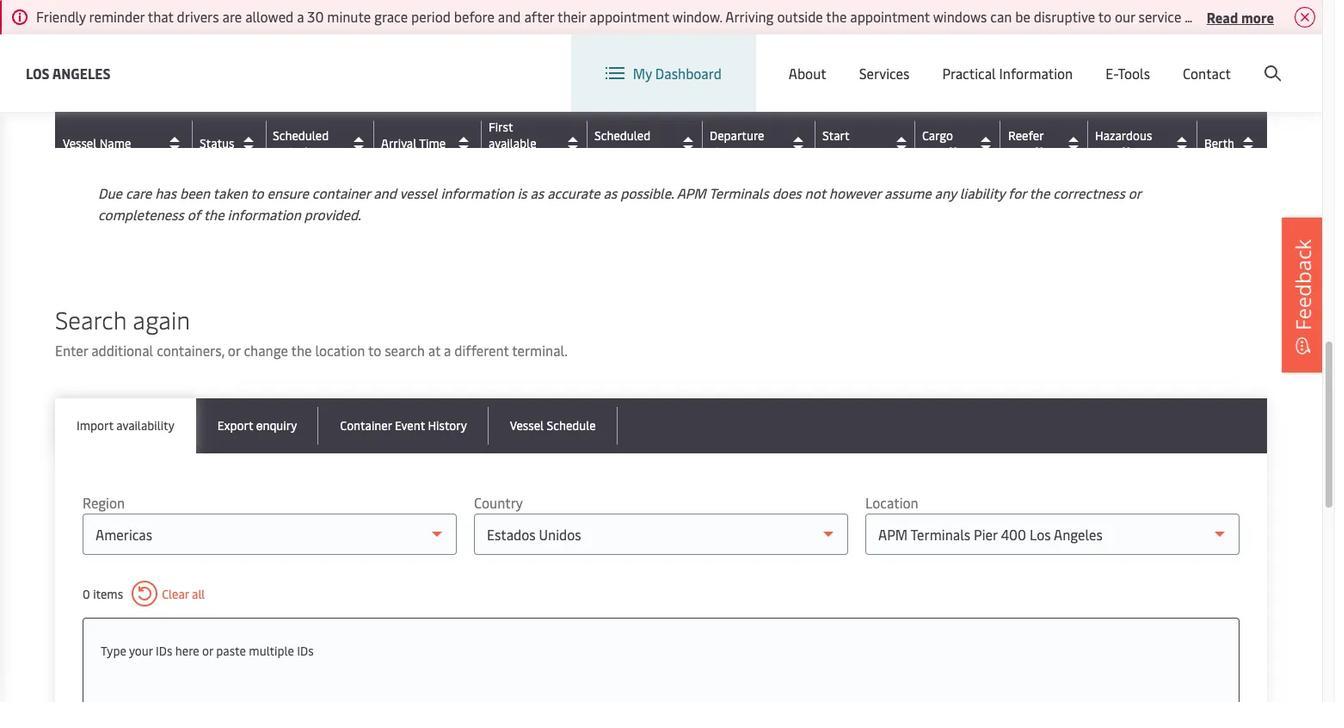 Task type: locate. For each thing, give the bounding box(es) containing it.
0 horizontal spatial ids
[[156, 643, 172, 659]]

maersk inside maersk copenhagen 338n | 341s
[[95, 30, 136, 44]]

2 10/19/23 from the left
[[595, 36, 643, 53]]

0 horizontal spatial to
[[251, 183, 264, 202]]

containers,
[[157, 341, 225, 360]]

3 cutoff from the left
[[1096, 143, 1130, 160]]

0 horizontal spatial vessel
[[63, 135, 97, 151]]

vessel left schedule
[[510, 417, 544, 434]]

0 horizontal spatial as
[[531, 183, 544, 202]]

16:00 left my
[[595, 53, 626, 70]]

arrival time
[[381, 135, 446, 151]]

due care has been taken to ensure container and vessel information is as accurate as possible. apm terminals does not however assume any liability for the correctness or completeness of the information provided.
[[98, 183, 1142, 224]]

vessel
[[400, 183, 438, 202]]

cutoff for cargo
[[923, 143, 957, 160]]

to
[[251, 183, 264, 202], [368, 341, 382, 360]]

arrival up ensure
[[273, 143, 308, 160]]

here
[[175, 643, 199, 659]]

read more
[[1207, 7, 1275, 26]]

import availability button
[[55, 399, 196, 454]]

items
[[93, 586, 123, 602]]

1 ids from the left
[[156, 643, 172, 659]]

maersk inside maersk emden 2x | 2x
[[95, 106, 136, 120]]

cutoff up for
[[1009, 143, 1044, 160]]

1 horizontal spatial scheduled
[[595, 127, 651, 143]]

1 vertical spatial vessel
[[510, 417, 544, 434]]

0 vertical spatial |
[[122, 64, 125, 77]]

1 scheduled from the left
[[273, 127, 329, 143]]

arrival
[[381, 135, 417, 151], [273, 143, 308, 160]]

10/24/23 up departure time
[[710, 104, 760, 121]]

1 vertical spatial location
[[866, 493, 919, 512]]

1 10/24/23 16:00 from the left
[[595, 104, 645, 138]]

scheduled departure
[[595, 127, 651, 160]]

to inside search again enter additional containers, or change the location to search at a different terminal.
[[368, 341, 382, 360]]

of
[[187, 205, 201, 224]]

1 horizontal spatial as
[[604, 183, 617, 202]]

export
[[218, 417, 253, 434]]

los angeles link
[[26, 62, 111, 84]]

time for departure time
[[710, 143, 737, 160]]

1 cutoff from the left
[[923, 143, 957, 160]]

container event history button
[[319, 399, 489, 454]]

time up the 'vessel'
[[419, 135, 446, 151]]

4 10/24/23 from the left
[[710, 104, 760, 121]]

care
[[126, 183, 152, 202]]

time up terminals
[[710, 143, 737, 160]]

your
[[129, 643, 153, 659]]

availability
[[116, 417, 175, 434]]

menu
[[1034, 50, 1069, 69]]

1 maersk from the top
[[95, 30, 136, 44]]

time for arrival time
[[419, 135, 446, 151]]

0 horizontal spatial or
[[202, 643, 213, 659]]

0 horizontal spatial 10/19/23
[[273, 36, 321, 53]]

08:00 up and
[[381, 121, 415, 138]]

0 horizontal spatial information
[[228, 205, 301, 224]]

close alert image
[[1295, 7, 1316, 28]]

maersk
[[95, 30, 136, 44], [95, 106, 136, 120]]

1 vertical spatial information
[[228, 205, 301, 224]]

10/24/23 up the arrival time
[[381, 104, 431, 121]]

container
[[312, 183, 370, 202]]

to right taken
[[251, 183, 264, 202]]

search
[[385, 341, 425, 360]]

2 10/24/23 16:00 from the left
[[710, 104, 760, 138]]

assume
[[885, 183, 932, 202]]

10/24/23 08:00 up the 'vessel'
[[381, 104, 431, 138]]

1 horizontal spatial cutoff
[[1009, 143, 1044, 160]]

1 vertical spatial the
[[204, 205, 224, 224]]

ids right multiple
[[297, 643, 314, 659]]

receive
[[823, 143, 864, 160]]

1 horizontal spatial the
[[291, 341, 312, 360]]

as right 'is'
[[531, 183, 544, 202]]

2 08:00 from the left
[[381, 121, 415, 138]]

information down date
[[441, 183, 514, 202]]

cutoff inside the hazardous cutoff
[[1096, 143, 1130, 160]]

10/24/23 16:00 down dashboard
[[710, 104, 760, 138]]

information down ensure
[[228, 205, 301, 224]]

1 horizontal spatial 10/24/23 16:00
[[710, 104, 760, 138]]

cutoff
[[923, 143, 957, 160], [1009, 143, 1044, 160], [1096, 143, 1130, 160]]

type your ids here or paste multiple ids
[[101, 643, 314, 659]]

16:00 down 10/23/23
[[710, 53, 741, 70]]

| for 10/19/23
[[122, 64, 125, 77]]

10/24/23 up scheduled arrival
[[273, 104, 323, 121]]

maersk up copenhagen
[[95, 30, 136, 44]]

16:00 inside 10/19/23 16:00
[[595, 53, 626, 70]]

terminals
[[709, 183, 769, 202]]

departure up the possible.
[[595, 143, 649, 160]]

0 horizontal spatial time
[[419, 135, 446, 151]]

10/24/23 08:00 right the "status" button at the top
[[273, 104, 323, 138]]

global
[[991, 50, 1031, 69]]

the
[[1030, 183, 1050, 202], [204, 205, 224, 224], [291, 341, 312, 360]]

10/19/23 for 10/19/23
[[273, 36, 321, 53]]

0 horizontal spatial 08:00
[[273, 121, 307, 138]]

еnquiry
[[256, 417, 297, 434]]

vessel for vessel name
[[63, 135, 97, 151]]

2 ids from the left
[[297, 643, 314, 659]]

maersk up the name
[[95, 106, 136, 120]]

arrival up and
[[381, 135, 417, 151]]

0 vertical spatial maersk
[[95, 30, 136, 44]]

inbound
[[199, 113, 250, 129]]

start receive date
[[823, 127, 892, 160]]

or inside due care has been taken to ensure container and vessel information is as accurate as possible. apm terminals does not however assume any liability for the correctness or completeness of the information provided.
[[1129, 183, 1142, 202]]

or right here
[[202, 643, 213, 659]]

10/19/23 16:00
[[595, 36, 643, 70]]

1 horizontal spatial 2x
[[114, 124, 126, 138]]

liability
[[960, 183, 1006, 202]]

0 vertical spatial the
[[1030, 183, 1050, 202]]

0 horizontal spatial scheduled
[[273, 127, 329, 143]]

0 horizontal spatial 10/24/23 16:00
[[595, 104, 645, 138]]

more
[[1242, 7, 1275, 26]]

2 horizontal spatial or
[[1129, 183, 1142, 202]]

correctness
[[1054, 183, 1126, 202]]

1 horizontal spatial information
[[441, 183, 514, 202]]

maersk copenhagen 338n | 341s
[[95, 30, 160, 77]]

departure up terminals
[[710, 127, 765, 143]]

1 horizontal spatial vessel
[[510, 417, 544, 434]]

departure time button
[[710, 127, 812, 160]]

1 horizontal spatial departure
[[710, 127, 765, 143]]

import availability
[[77, 417, 175, 434]]

1 vertical spatial |
[[109, 124, 112, 138]]

dashboard
[[656, 64, 722, 83]]

ids right the your
[[156, 643, 172, 659]]

tab list containing import availability
[[55, 399, 1268, 454]]

1 vertical spatial or
[[228, 341, 241, 360]]

at
[[428, 341, 441, 360]]

1 horizontal spatial arrival
[[381, 135, 417, 151]]

10/19/23 for 10/19/23 16:00
[[595, 36, 643, 53]]

0 horizontal spatial |
[[109, 124, 112, 138]]

1 10/19/23 from the left
[[273, 36, 321, 53]]

2 as from the left
[[604, 183, 617, 202]]

cargo
[[923, 127, 954, 143]]

scheduled up the possible.
[[595, 127, 651, 143]]

| inside maersk emden 2x | 2x
[[109, 124, 112, 138]]

1 horizontal spatial |
[[122, 64, 125, 77]]

08:00 right the "status" button at the top
[[273, 121, 307, 138]]

e-tools button
[[1106, 34, 1151, 112]]

10/24/23
[[273, 104, 323, 121], [381, 104, 431, 121], [595, 104, 645, 121], [710, 104, 760, 121]]

contact button
[[1184, 34, 1232, 112]]

1 horizontal spatial to
[[368, 341, 382, 360]]

10/24/23 up the scheduled departure
[[595, 104, 645, 121]]

a
[[444, 341, 451, 360]]

341s
[[127, 64, 149, 77]]

and
[[374, 183, 397, 202]]

0 vertical spatial to
[[251, 183, 264, 202]]

cutoff up correctness
[[1096, 143, 1130, 160]]

search again enter additional containers, or change the location to search at a different terminal.
[[55, 303, 568, 360]]

None text field
[[101, 636, 1222, 667]]

| inside maersk copenhagen 338n | 341s
[[122, 64, 125, 77]]

login / create account
[[1151, 50, 1290, 69]]

2 cutoff from the left
[[1009, 143, 1044, 160]]

date
[[867, 143, 892, 160]]

as
[[531, 183, 544, 202], [604, 183, 617, 202]]

1 vertical spatial to
[[368, 341, 382, 360]]

0 horizontal spatial arrival
[[273, 143, 308, 160]]

the right of
[[204, 205, 224, 224]]

paste
[[216, 643, 246, 659]]

cutoff inside cargo cutoff 'button'
[[923, 143, 957, 160]]

vessel
[[63, 135, 97, 151], [510, 417, 544, 434]]

cutoff up any
[[923, 143, 957, 160]]

as right accurate
[[604, 183, 617, 202]]

emden
[[138, 106, 173, 120]]

the right for
[[1030, 183, 1050, 202]]

reefer
[[1009, 127, 1044, 143]]

10/19/23
[[273, 36, 321, 53], [595, 36, 643, 53]]

1 horizontal spatial or
[[228, 341, 241, 360]]

time inside departure time
[[710, 143, 737, 160]]

account
[[1240, 50, 1290, 69]]

or left change
[[228, 341, 241, 360]]

10/24/23 16:00 down my
[[595, 104, 645, 138]]

information
[[441, 183, 514, 202], [228, 205, 301, 224]]

or right correctness
[[1129, 183, 1142, 202]]

1 10/24/23 08:00 from the left
[[273, 104, 323, 138]]

/
[[1188, 50, 1193, 69]]

to left search
[[368, 341, 382, 360]]

1 horizontal spatial 10/24/23 08:00
[[381, 104, 431, 138]]

provided.
[[304, 205, 361, 224]]

0 vertical spatial or
[[1129, 183, 1142, 202]]

los angeles
[[26, 63, 111, 82]]

2 horizontal spatial cutoff
[[1096, 143, 1130, 160]]

ensure
[[267, 183, 309, 202]]

clear
[[162, 586, 189, 602]]

login
[[1151, 50, 1185, 69]]

arrival time button
[[381, 130, 478, 157]]

change
[[244, 341, 288, 360]]

1 horizontal spatial ids
[[297, 643, 314, 659]]

start
[[823, 127, 850, 143]]

2 vertical spatial or
[[202, 643, 213, 659]]

0 horizontal spatial 10/24/23 08:00
[[273, 104, 323, 138]]

tab list
[[55, 399, 1268, 454]]

0 vertical spatial information
[[441, 183, 514, 202]]

container
[[340, 417, 392, 434]]

0 horizontal spatial 2x
[[95, 124, 107, 138]]

1 horizontal spatial time
[[710, 143, 737, 160]]

vessel inside "button"
[[63, 135, 97, 151]]

0 vertical spatial vessel
[[63, 135, 97, 151]]

0 items
[[83, 586, 123, 602]]

0 horizontal spatial departure
[[595, 143, 649, 160]]

additional
[[91, 341, 153, 360]]

any
[[935, 183, 957, 202]]

completeness
[[98, 205, 184, 224]]

2 scheduled from the left
[[595, 127, 651, 143]]

vessel left the name
[[63, 135, 97, 151]]

maersk emden 2x | 2x
[[95, 106, 173, 138]]

1 vertical spatial maersk
[[95, 106, 136, 120]]

scheduled up ensure
[[273, 127, 329, 143]]

2 vertical spatial the
[[291, 341, 312, 360]]

enter
[[55, 341, 88, 360]]

the right change
[[291, 341, 312, 360]]

cutoff inside reefer cutoff
[[1009, 143, 1044, 160]]

vessel inside button
[[510, 417, 544, 434]]

1 horizontal spatial 08:00
[[381, 121, 415, 138]]

2 maersk from the top
[[95, 106, 136, 120]]

1 horizontal spatial 10/19/23
[[595, 36, 643, 53]]

0 horizontal spatial cutoff
[[923, 143, 957, 160]]

different
[[455, 341, 509, 360]]



Task type: describe. For each thing, give the bounding box(es) containing it.
date
[[489, 151, 513, 168]]

container event history
[[340, 417, 467, 434]]

vessel schedule button
[[489, 399, 618, 454]]

reefer cutoff button
[[1009, 127, 1085, 160]]

first available date button
[[489, 119, 584, 168]]

cutoff for reefer
[[1009, 143, 1044, 160]]

16:00 up terminals
[[710, 121, 741, 138]]

clear all button
[[132, 581, 205, 607]]

available
[[489, 135, 537, 151]]

my dashboard button
[[606, 34, 722, 112]]

cargo cutoff
[[923, 127, 957, 160]]

practical
[[943, 64, 996, 83]]

terminal.
[[512, 341, 568, 360]]

departure inside departure time button
[[710, 127, 765, 143]]

global menu
[[991, 50, 1069, 69]]

switch location button
[[811, 50, 936, 69]]

however
[[830, 183, 881, 202]]

16:00 up accurate
[[595, 121, 626, 138]]

export еnquiry
[[218, 417, 297, 434]]

scheduled for departure
[[595, 127, 651, 143]]

switch
[[839, 50, 879, 69]]

feedback button
[[1283, 218, 1326, 373]]

contact
[[1184, 64, 1232, 83]]

hazardous cutoff button
[[1096, 127, 1194, 160]]

e-
[[1106, 64, 1118, 83]]

read more button
[[1207, 6, 1275, 28]]

about button
[[789, 34, 827, 112]]

login / create account link
[[1119, 34, 1290, 85]]

is
[[518, 183, 527, 202]]

copenhagen
[[95, 46, 160, 59]]

2 10/24/23 08:00 from the left
[[381, 104, 431, 138]]

search
[[55, 303, 127, 336]]

feedback
[[1289, 239, 1318, 331]]

has
[[155, 183, 177, 202]]

2 2x from the left
[[114, 124, 126, 138]]

0
[[83, 586, 90, 602]]

los
[[26, 63, 50, 82]]

1 2x from the left
[[95, 124, 107, 138]]

to inside due care has been taken to ensure container and vessel information is as accurate as possible. apm terminals does not however assume any liability for the correctness or completeness of the information provided.
[[251, 183, 264, 202]]

0 horizontal spatial the
[[204, 205, 224, 224]]

create
[[1197, 50, 1237, 69]]

1 10/24/23 from the left
[[273, 104, 323, 121]]

practical information
[[943, 64, 1074, 83]]

1 08:00 from the left
[[273, 121, 307, 138]]

vessel for vessel schedule
[[510, 417, 544, 434]]

type
[[101, 643, 126, 659]]

switch location
[[839, 50, 936, 69]]

| for 10/24/23
[[109, 124, 112, 138]]

0 vertical spatial location
[[883, 50, 936, 69]]

about
[[789, 64, 827, 83]]

cargo cutoff button
[[923, 127, 997, 160]]

departure inside the scheduled departure
[[595, 143, 649, 160]]

arrival inside scheduled arrival
[[273, 143, 308, 160]]

10/23/23 16:00
[[710, 36, 760, 70]]

possible.
[[621, 183, 674, 202]]

10/21/23
[[381, 36, 429, 53]]

status
[[200, 135, 235, 151]]

2 horizontal spatial the
[[1030, 183, 1050, 202]]

name
[[100, 135, 131, 151]]

taken
[[213, 183, 248, 202]]

16:00 inside 10/23/23 16:00
[[710, 53, 741, 70]]

clear all
[[162, 586, 205, 602]]

read
[[1207, 7, 1239, 26]]

reefer cutoff
[[1009, 127, 1044, 160]]

or inside search again enter additional containers, or change the location to search at a different terminal.
[[228, 341, 241, 360]]

the inside search again enter additional containers, or change the location to search at a different terminal.
[[291, 341, 312, 360]]

for
[[1009, 183, 1027, 202]]

scheduled departure button
[[595, 127, 699, 160]]

not
[[805, 183, 826, 202]]

angeles
[[52, 63, 111, 82]]

maersk for 10/24/23
[[95, 106, 136, 120]]

been
[[180, 183, 210, 202]]

start receive date button
[[823, 127, 912, 160]]

schedule
[[547, 417, 596, 434]]

history
[[428, 417, 467, 434]]

my dashboard
[[633, 64, 722, 83]]

accurate
[[548, 183, 601, 202]]

hazardous cutoff
[[1096, 127, 1153, 160]]

scheduled arrival button
[[273, 127, 370, 160]]

location
[[315, 341, 365, 360]]

scheduled arrival
[[273, 127, 329, 160]]

services
[[860, 64, 910, 83]]

2 10/24/23 from the left
[[381, 104, 431, 121]]

10/23/23
[[710, 36, 760, 53]]

berth
[[1205, 135, 1235, 151]]

first
[[489, 119, 513, 135]]

services button
[[860, 34, 910, 112]]

status button
[[200, 130, 263, 157]]

scheduled for arrival
[[273, 127, 329, 143]]

maersk for 10/19/23
[[95, 30, 136, 44]]

vessel name button
[[63, 130, 189, 157]]

1 as from the left
[[531, 183, 544, 202]]

export еnquiry button
[[196, 399, 319, 454]]

global menu button
[[953, 34, 1087, 86]]

my
[[633, 64, 652, 83]]

e-tools
[[1106, 64, 1151, 83]]

cutoff for hazardous
[[1096, 143, 1130, 160]]

3 10/24/23 from the left
[[595, 104, 645, 121]]



Task type: vqa. For each thing, say whether or not it's contained in the screenshot.
the bottommost WESTERN
no



